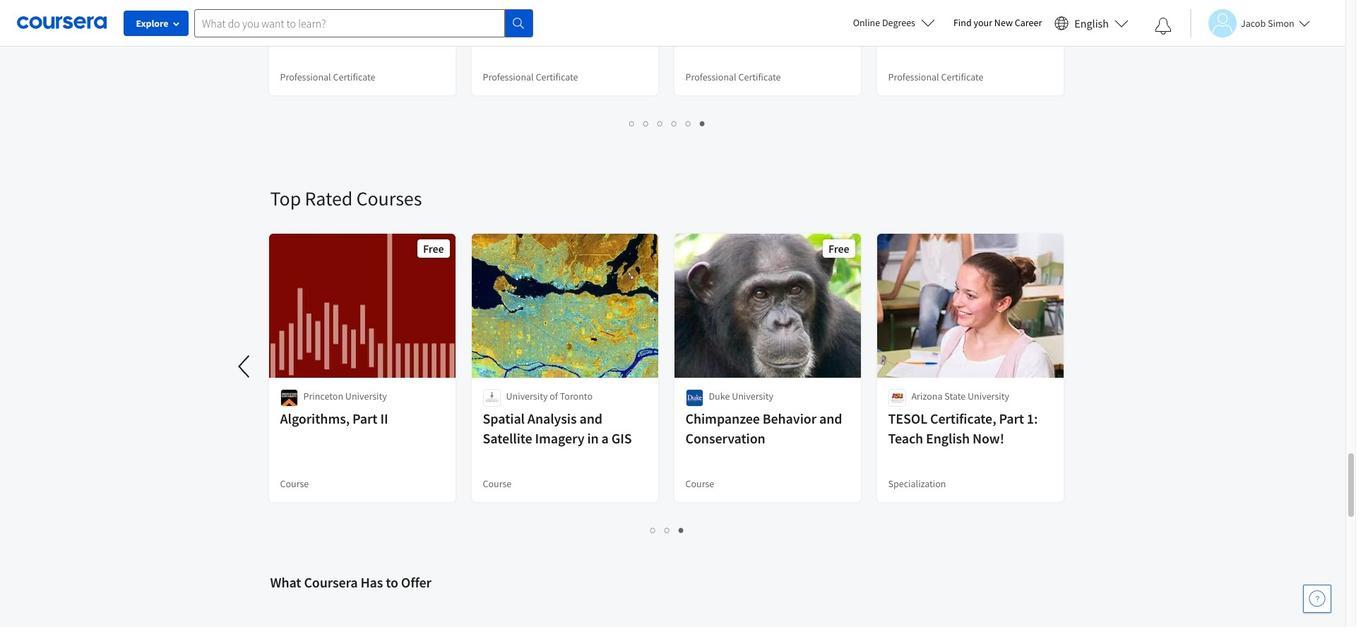Task type: describe. For each thing, give the bounding box(es) containing it.
behavior
[[763, 410, 817, 428]]

simon
[[1269, 17, 1295, 29]]

0 vertical spatial 3 button
[[654, 115, 668, 131]]

2 university from the left
[[506, 390, 548, 403]]

find your new career
[[954, 16, 1043, 29]]

online
[[853, 16, 881, 29]]

certificate,
[[931, 410, 997, 428]]

3 inside top rated courses carousel element
[[679, 524, 685, 537]]

arizona state university
[[912, 390, 1010, 403]]

0 horizontal spatial 3
[[658, 117, 664, 130]]

algorithms, part ii
[[280, 410, 388, 428]]

google
[[280, 3, 323, 20]]

chimpanzee
[[686, 410, 760, 428]]

professional certificate link
[[673, 0, 863, 97]]

in
[[588, 430, 599, 447]]

find your new career link
[[947, 14, 1050, 32]]

top rated courses
[[270, 186, 422, 211]]

1 button for 3 button in top rated courses carousel element's 2 button
[[647, 522, 661, 539]]

development
[[889, 23, 970, 40]]

What do you want to learn? text field
[[194, 9, 505, 37]]

certificate for development
[[942, 71, 984, 83]]

state
[[945, 390, 966, 403]]

google ux design
[[280, 3, 385, 20]]

teach
[[889, 430, 924, 447]]

conservation
[[686, 430, 766, 447]]

university of toronto image
[[483, 389, 501, 407]]

professional certificate for analyst
[[483, 71, 579, 83]]

princeton
[[304, 390, 344, 403]]

professional for salesforce sales development representative
[[889, 71, 940, 83]]

courses
[[357, 186, 422, 211]]

and for behavior
[[820, 410, 843, 428]]

coursera
[[304, 574, 358, 592]]

imagery
[[535, 430, 585, 447]]

jacob simon button
[[1191, 9, 1311, 37]]

chimpanzee behavior and conservation
[[686, 410, 843, 447]]

now!
[[973, 430, 1005, 447]]

show notifications image
[[1156, 18, 1172, 35]]

1 university from the left
[[345, 390, 387, 403]]

3 button inside top rated courses carousel element
[[675, 522, 689, 539]]

university of toronto
[[506, 390, 593, 403]]

online degrees button
[[842, 7, 947, 38]]

algorithms,
[[280, 410, 350, 428]]

design
[[345, 3, 385, 20]]

a
[[602, 430, 609, 447]]

1 for 3 button in top rated courses carousel element's 2 button
[[651, 524, 657, 537]]

1 part from the left
[[353, 410, 378, 428]]

and for analysis
[[580, 410, 603, 428]]

toronto
[[560, 390, 593, 403]]

sales
[[953, 3, 985, 20]]

ii
[[380, 410, 388, 428]]

professional certificate for development
[[889, 71, 984, 83]]

online degrees
[[853, 16, 916, 29]]

analyst
[[539, 3, 583, 20]]

princeton university image
[[280, 389, 298, 407]]

jacob
[[1242, 17, 1267, 29]]

of
[[550, 390, 558, 403]]

spatial analysis and satellite imagery in a gis
[[483, 410, 632, 447]]

1 list from the top
[[270, 115, 1065, 131]]

princeton university
[[304, 390, 387, 403]]

free for ii
[[423, 242, 444, 256]]

career
[[1015, 16, 1043, 29]]



Task type: vqa. For each thing, say whether or not it's contained in the screenshot.
me
no



Task type: locate. For each thing, give the bounding box(es) containing it.
0 horizontal spatial 1 button
[[625, 115, 640, 131]]

professional up 6
[[686, 71, 737, 83]]

1 button for 2 button corresponding to topmost 3 button
[[625, 115, 640, 131]]

2 button
[[640, 115, 654, 131], [661, 522, 675, 539]]

arizona
[[912, 390, 943, 403]]

and
[[580, 410, 603, 428], [820, 410, 843, 428]]

analysis
[[528, 410, 577, 428]]

free
[[423, 242, 444, 256], [829, 242, 850, 256]]

duke university
[[709, 390, 774, 403]]

1 horizontal spatial 1 button
[[647, 522, 661, 539]]

rated
[[305, 186, 353, 211]]

4 professional certificate from the left
[[889, 71, 984, 83]]

tesol
[[889, 410, 928, 428]]

1 professional certificate from the left
[[280, 71, 376, 83]]

1 horizontal spatial english
[[1075, 16, 1110, 30]]

professional certificate for design
[[280, 71, 376, 83]]

3 certificate from the left
[[739, 71, 781, 83]]

4 professional from the left
[[889, 71, 940, 83]]

course for chimpanzee behavior and conservation
[[686, 478, 715, 490]]

part inside tesol certificate, part 1: teach english now!
[[1000, 410, 1025, 428]]

1 inside top rated courses carousel element
[[651, 524, 657, 537]]

certificate for analyst
[[536, 71, 579, 83]]

professional down google
[[280, 71, 331, 83]]

0 vertical spatial 2
[[644, 117, 649, 130]]

english
[[1075, 16, 1110, 30], [927, 430, 970, 447]]

and right 'behavior' at the right of page
[[820, 410, 843, 428]]

english down certificate,
[[927, 430, 970, 447]]

5
[[686, 117, 692, 130]]

ibm data analyst
[[483, 3, 583, 20]]

2 horizontal spatial course
[[686, 478, 715, 490]]

new
[[995, 16, 1013, 29]]

2 professional from the left
[[483, 71, 534, 83]]

explore button
[[124, 11, 189, 36]]

university
[[345, 390, 387, 403], [506, 390, 548, 403], [732, 390, 774, 403], [968, 390, 1010, 403]]

part left ii
[[353, 410, 378, 428]]

english inside tesol certificate, part 1: teach english now!
[[927, 430, 970, 447]]

1 horizontal spatial course
[[483, 478, 512, 490]]

data
[[509, 3, 536, 20]]

2 inside top rated courses carousel element
[[665, 524, 671, 537]]

0 vertical spatial 1
[[630, 117, 635, 130]]

1:
[[1027, 410, 1038, 428]]

1 horizontal spatial free
[[829, 242, 850, 256]]

professional for ibm data analyst
[[483, 71, 534, 83]]

3 professional certificate from the left
[[686, 71, 781, 83]]

course
[[280, 478, 309, 490], [483, 478, 512, 490], [686, 478, 715, 490]]

tesol certificate, part 1: teach english now!
[[889, 410, 1038, 447]]

salesforce sales development representative
[[889, 3, 985, 60]]

and up in
[[580, 410, 603, 428]]

3 course from the left
[[686, 478, 715, 490]]

duke university image
[[686, 389, 704, 407]]

2
[[644, 117, 649, 130], [665, 524, 671, 537]]

0 horizontal spatial 3 button
[[654, 115, 668, 131]]

2 free from the left
[[829, 242, 850, 256]]

duke
[[709, 390, 730, 403]]

1 vertical spatial 2
[[665, 524, 671, 537]]

1 and from the left
[[580, 410, 603, 428]]

professional certificate inside professional certificate link
[[686, 71, 781, 83]]

3 university from the left
[[732, 390, 774, 403]]

has
[[361, 574, 383, 592]]

coursera image
[[17, 11, 107, 34]]

certificate
[[333, 71, 376, 83], [536, 71, 579, 83], [739, 71, 781, 83], [942, 71, 984, 83]]

1 horizontal spatial and
[[820, 410, 843, 428]]

2 professional certificate from the left
[[483, 71, 579, 83]]

6 button
[[696, 115, 710, 131]]

list inside top rated courses carousel element
[[270, 522, 1065, 539]]

2 button for 3 button in top rated courses carousel element
[[661, 522, 675, 539]]

and inside chimpanzee behavior and conservation
[[820, 410, 843, 428]]

2 list from the top
[[270, 522, 1065, 539]]

0 horizontal spatial and
[[580, 410, 603, 428]]

course down satellite
[[483, 478, 512, 490]]

salesforce
[[889, 3, 951, 20]]

university right state
[[968, 390, 1010, 403]]

2 and from the left
[[820, 410, 843, 428]]

1 horizontal spatial 2 button
[[661, 522, 675, 539]]

None search field
[[194, 9, 534, 37]]

1
[[630, 117, 635, 130], [651, 524, 657, 537]]

1 vertical spatial list
[[270, 522, 1065, 539]]

university left of
[[506, 390, 548, 403]]

english right career
[[1075, 16, 1110, 30]]

top rated courses carousel element
[[0, 143, 1076, 551]]

0 horizontal spatial free
[[423, 242, 444, 256]]

representative
[[889, 42, 979, 60]]

4 certificate from the left
[[942, 71, 984, 83]]

4
[[672, 117, 678, 130]]

what coursera has to offer
[[270, 574, 432, 592]]

3
[[658, 117, 664, 130], [679, 524, 685, 537]]

1 free from the left
[[423, 242, 444, 256]]

1 vertical spatial 3 button
[[675, 522, 689, 539]]

and inside spatial analysis and satellite imagery in a gis
[[580, 410, 603, 428]]

0 vertical spatial 3
[[658, 117, 664, 130]]

professional certificate down what do you want to learn? text box
[[280, 71, 376, 83]]

offer
[[401, 574, 432, 592]]

1 vertical spatial 3
[[679, 524, 685, 537]]

previous slide image
[[228, 350, 262, 384]]

1 button inside top rated courses carousel element
[[647, 522, 661, 539]]

1 horizontal spatial 3 button
[[675, 522, 689, 539]]

gis
[[612, 430, 632, 447]]

0 vertical spatial list
[[270, 115, 1065, 131]]

5 button
[[682, 115, 696, 131]]

professional
[[280, 71, 331, 83], [483, 71, 534, 83], [686, 71, 737, 83], [889, 71, 940, 83]]

arizona state university image
[[889, 389, 906, 407]]

find
[[954, 16, 972, 29]]

1 vertical spatial 1
[[651, 524, 657, 537]]

0 horizontal spatial 1
[[630, 117, 635, 130]]

4 button
[[668, 115, 682, 131]]

0 horizontal spatial part
[[353, 410, 378, 428]]

1 vertical spatial 1 button
[[647, 522, 661, 539]]

1 horizontal spatial 1
[[651, 524, 657, 537]]

0 horizontal spatial 2 button
[[640, 115, 654, 131]]

course down conservation on the right of the page
[[686, 478, 715, 490]]

what
[[270, 574, 301, 592]]

1 horizontal spatial part
[[1000, 410, 1025, 428]]

help center image
[[1310, 591, 1327, 608]]

jacob simon
[[1242, 17, 1295, 29]]

satellite
[[483, 430, 533, 447]]

0 vertical spatial english
[[1075, 16, 1110, 30]]

professional for google ux design
[[280, 71, 331, 83]]

3 button
[[654, 115, 668, 131], [675, 522, 689, 539]]

6
[[700, 117, 706, 130]]

certificate for design
[[333, 71, 376, 83]]

english inside button
[[1075, 16, 1110, 30]]

1 certificate from the left
[[333, 71, 376, 83]]

1 course from the left
[[280, 478, 309, 490]]

1 for 2 button corresponding to topmost 3 button
[[630, 117, 635, 130]]

professional down "representative"
[[889, 71, 940, 83]]

specialization
[[889, 478, 947, 490]]

english button
[[1050, 0, 1135, 46]]

1 button
[[625, 115, 640, 131], [647, 522, 661, 539]]

part
[[353, 410, 378, 428], [1000, 410, 1025, 428]]

your
[[974, 16, 993, 29]]

0 horizontal spatial course
[[280, 478, 309, 490]]

0 horizontal spatial 2
[[644, 117, 649, 130]]

part left 1:
[[1000, 410, 1025, 428]]

degrees
[[883, 16, 916, 29]]

professional down data
[[483, 71, 534, 83]]

0 horizontal spatial english
[[927, 430, 970, 447]]

list
[[270, 115, 1065, 131], [270, 522, 1065, 539]]

ibm
[[483, 3, 506, 20]]

1 professional from the left
[[280, 71, 331, 83]]

2 for topmost 3 button
[[644, 117, 649, 130]]

1 horizontal spatial 2
[[665, 524, 671, 537]]

course for spatial analysis and satellite imagery in a gis
[[483, 478, 512, 490]]

university right duke
[[732, 390, 774, 403]]

ux
[[325, 3, 342, 20]]

2 certificate from the left
[[536, 71, 579, 83]]

course for algorithms, part ii
[[280, 478, 309, 490]]

2 for 3 button in top rated courses carousel element
[[665, 524, 671, 537]]

3 professional from the left
[[686, 71, 737, 83]]

0 vertical spatial 1 button
[[625, 115, 640, 131]]

2 part from the left
[[1000, 410, 1025, 428]]

top
[[270, 186, 301, 211]]

to
[[386, 574, 399, 592]]

4 university from the left
[[968, 390, 1010, 403]]

2 course from the left
[[483, 478, 512, 490]]

1 vertical spatial 2 button
[[661, 522, 675, 539]]

spatial
[[483, 410, 525, 428]]

2 button for topmost 3 button
[[640, 115, 654, 131]]

1 vertical spatial english
[[927, 430, 970, 447]]

professional certificate
[[280, 71, 376, 83], [483, 71, 579, 83], [686, 71, 781, 83], [889, 71, 984, 83]]

course down algorithms,
[[280, 478, 309, 490]]

explore
[[136, 17, 169, 30]]

0 vertical spatial 2 button
[[640, 115, 654, 131]]

university up ii
[[345, 390, 387, 403]]

free for and
[[829, 242, 850, 256]]

professional certificate down ibm data analyst
[[483, 71, 579, 83]]

professional certificate down "representative"
[[889, 71, 984, 83]]

1 horizontal spatial 3
[[679, 524, 685, 537]]

professional certificate up 6
[[686, 71, 781, 83]]



